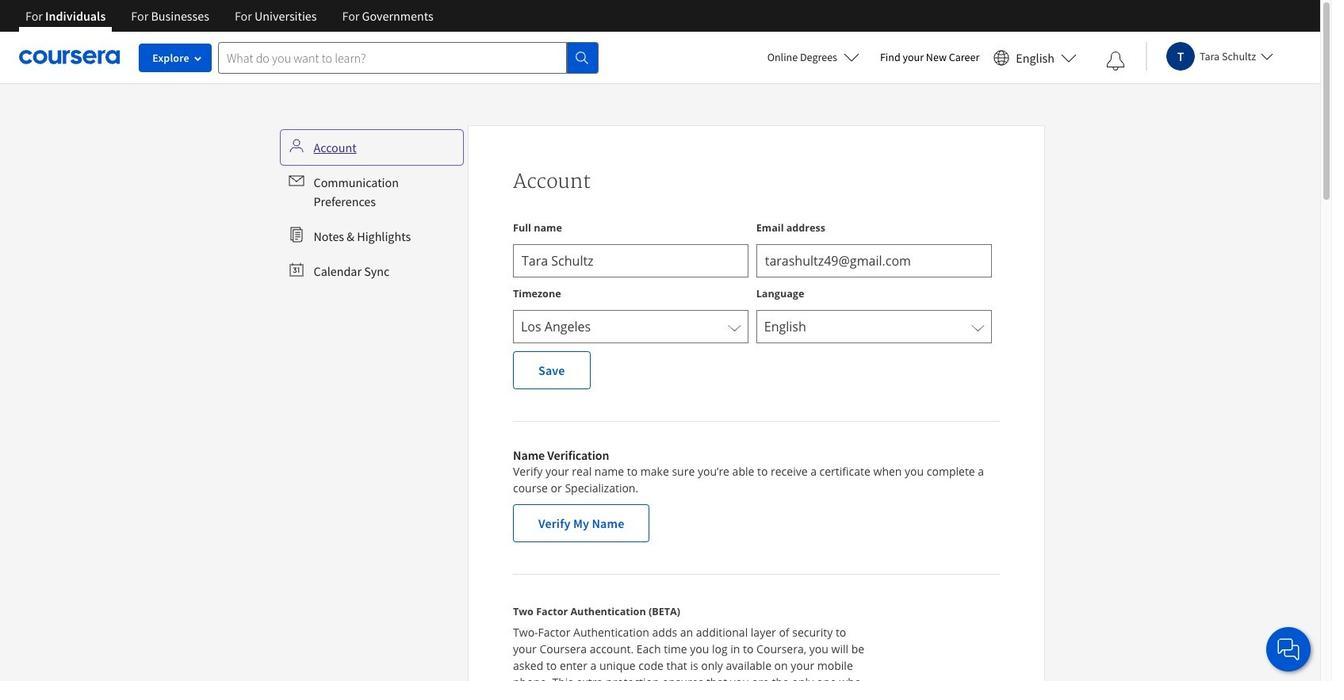 Task type: locate. For each thing, give the bounding box(es) containing it.
banner navigation
[[13, 0, 446, 44]]

None search field
[[218, 42, 599, 73]]

What do you want to learn? text field
[[218, 42, 567, 73]]

menu
[[282, 132, 462, 287]]

None text field
[[513, 244, 749, 278], [757, 244, 992, 278], [513, 244, 749, 278], [757, 244, 992, 278]]

coursera image
[[19, 45, 120, 70]]



Task type: vqa. For each thing, say whether or not it's contained in the screenshot.
Menu
yes



